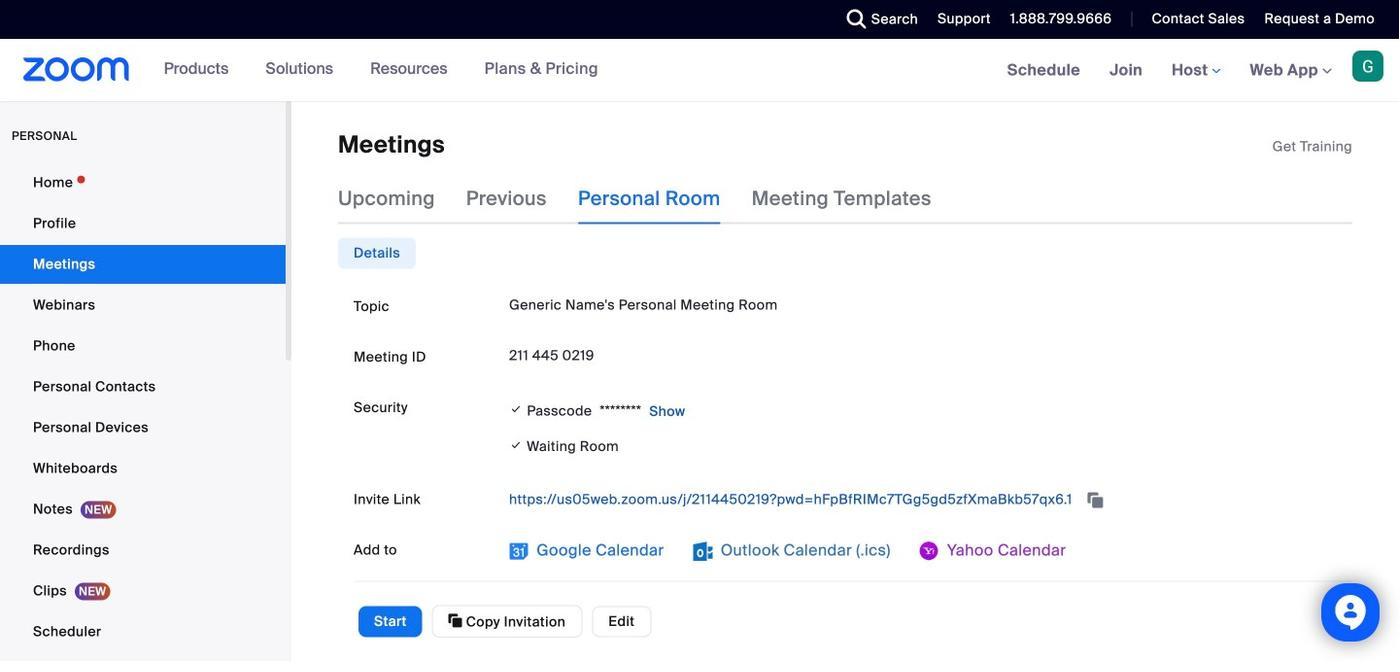 Task type: locate. For each thing, give the bounding box(es) containing it.
tab list
[[338, 238, 416, 269]]

1 vertical spatial checked image
[[509, 435, 523, 455]]

product information navigation
[[149, 39, 613, 101]]

2 checked image from the top
[[509, 435, 523, 455]]

1 checked image from the top
[[509, 400, 523, 419]]

banner
[[0, 39, 1400, 103]]

profile picture image
[[1353, 51, 1384, 82]]

tab
[[338, 238, 416, 269]]

checked image
[[509, 400, 523, 419], [509, 435, 523, 455]]

tabs of meeting tab list
[[338, 173, 963, 224]]

application
[[1273, 137, 1353, 157], [509, 484, 1338, 515]]

0 vertical spatial checked image
[[509, 400, 523, 419]]



Task type: vqa. For each thing, say whether or not it's contained in the screenshot.
top application
yes



Task type: describe. For each thing, give the bounding box(es) containing it.
add to yahoo calendar image
[[920, 541, 940, 561]]

add to google calendar image
[[509, 541, 529, 561]]

0 vertical spatial application
[[1273, 137, 1353, 157]]

add to outlook calendar (.ics) image
[[694, 541, 713, 561]]

1 vertical spatial application
[[509, 484, 1338, 515]]

meetings navigation
[[993, 39, 1400, 103]]

personal menu menu
[[0, 163, 286, 661]]

copy image
[[449, 612, 463, 629]]

zoom logo image
[[23, 57, 130, 82]]



